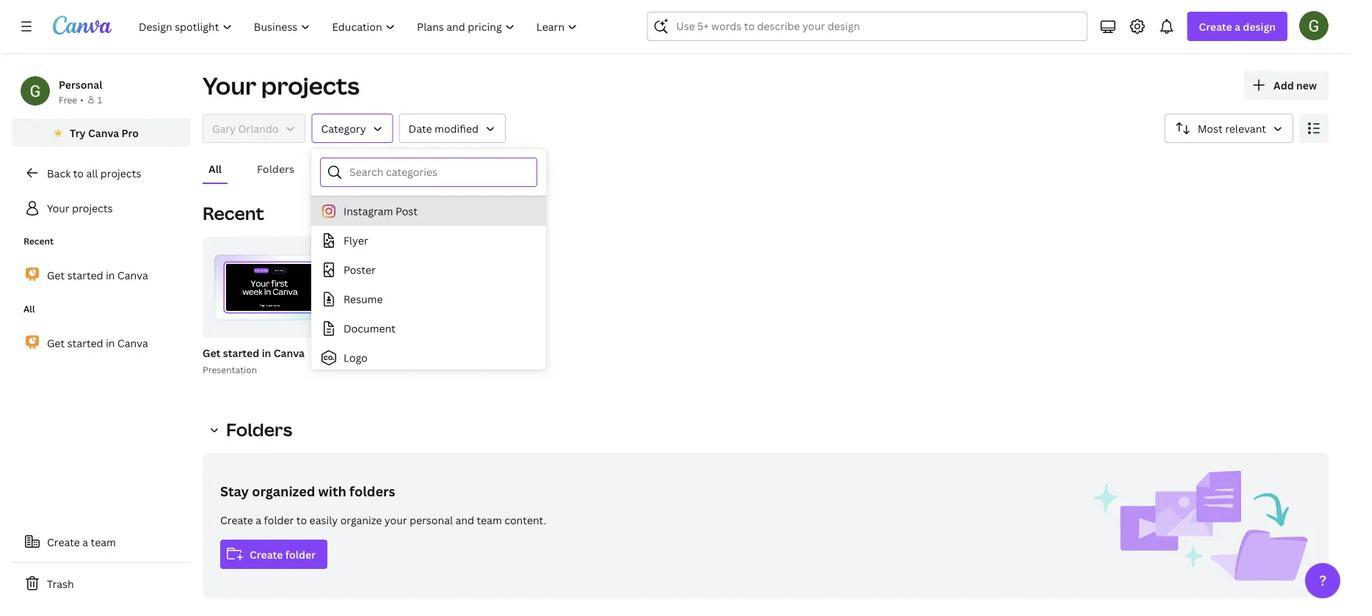 Task type: describe. For each thing, give the bounding box(es) containing it.
modified
[[435, 122, 479, 135]]

create for create a team
[[47, 536, 80, 550]]

1 horizontal spatial recent
[[203, 202, 264, 225]]

new
[[1297, 78, 1317, 92]]

folders button
[[203, 416, 301, 445]]

0 vertical spatial projects
[[261, 70, 360, 102]]

1 horizontal spatial your projects
[[203, 70, 360, 102]]

back
[[47, 166, 71, 180]]

images
[[404, 162, 439, 176]]

and
[[456, 514, 474, 527]]

get started in canva for 2nd get started in canva link from the bottom
[[47, 269, 148, 282]]

your
[[384, 514, 407, 527]]

all
[[86, 166, 98, 180]]

gary orlando image
[[1299, 11, 1329, 40]]

in for 2nd get started in canva link from the bottom
[[106, 269, 115, 282]]

•
[[80, 94, 84, 106]]

post
[[396, 204, 418, 218]]

1 horizontal spatial team
[[477, 514, 502, 527]]

folders inside dropdown button
[[226, 418, 292, 442]]

designs button
[[324, 155, 375, 183]]

content.
[[504, 514, 546, 527]]

get inside get started in canva presentation
[[203, 346, 221, 360]]

document option
[[311, 314, 546, 344]]

Search categories search field
[[349, 159, 528, 186]]

date
[[409, 122, 432, 135]]

resume
[[344, 293, 383, 307]]

back to all projects
[[47, 166, 141, 180]]

most
[[1198, 122, 1223, 135]]

create folder button
[[220, 540, 328, 570]]

try canva pro button
[[12, 119, 191, 147]]

a for folder
[[256, 514, 261, 527]]

relevant
[[1225, 122, 1266, 135]]

in for 1st get started in canva link from the bottom
[[106, 336, 115, 350]]

organize
[[340, 514, 382, 527]]

1
[[98, 94, 102, 106]]

gary orlando
[[212, 122, 279, 135]]

create for create folder
[[250, 548, 283, 562]]

2 vertical spatial projects
[[72, 202, 113, 215]]

pro
[[122, 126, 139, 140]]

folders inside button
[[257, 162, 294, 176]]

personal
[[59, 77, 102, 91]]

0 vertical spatial to
[[73, 166, 84, 180]]

Category button
[[312, 114, 393, 143]]

stay
[[220, 483, 249, 501]]

poster button
[[311, 255, 546, 285]]

try canva pro
[[70, 126, 139, 140]]

0 horizontal spatial all
[[23, 303, 35, 315]]

logo option
[[311, 344, 546, 373]]

date modified
[[409, 122, 479, 135]]

canva inside button
[[88, 126, 119, 140]]

Date modified button
[[399, 114, 506, 143]]

flyer option
[[311, 226, 546, 255]]

flyer button
[[311, 226, 546, 255]]



Task type: vqa. For each thing, say whether or not it's contained in the screenshot.
left a
yes



Task type: locate. For each thing, give the bounding box(es) containing it.
get started in canva link
[[12, 260, 191, 291], [12, 328, 191, 359]]

1 vertical spatial folder
[[285, 548, 316, 562]]

logo
[[344, 351, 368, 365]]

your projects up orlando
[[203, 70, 360, 102]]

to
[[73, 166, 84, 180], [296, 514, 307, 527]]

1 vertical spatial get started in canva
[[47, 336, 148, 350]]

a up create folder button
[[256, 514, 261, 527]]

easily
[[310, 514, 338, 527]]

Owner button
[[203, 114, 306, 143]]

folders button
[[251, 155, 300, 183]]

1 vertical spatial projects
[[100, 166, 141, 180]]

1 vertical spatial your projects
[[47, 202, 113, 215]]

list box containing instagram post
[[311, 50, 546, 520]]

get started in canva
[[47, 269, 148, 282], [47, 336, 148, 350]]

free •
[[59, 94, 84, 106]]

to left "easily"
[[296, 514, 307, 527]]

Sort by button
[[1165, 114, 1294, 143]]

get for 1st get started in canva link from the bottom
[[47, 336, 65, 350]]

projects down all
[[72, 202, 113, 215]]

create for create a design
[[1199, 19, 1232, 33]]

document button
[[311, 314, 546, 344]]

1 get started in canva link from the top
[[12, 260, 191, 291]]

recent down the your projects link on the left of page
[[23, 235, 54, 247]]

create a team button
[[12, 528, 191, 557]]

get for 2nd get started in canva link from the bottom
[[47, 269, 65, 282]]

1 horizontal spatial your
[[203, 70, 256, 102]]

a
[[1235, 19, 1241, 33], [256, 514, 261, 527], [82, 536, 88, 550]]

2 horizontal spatial a
[[1235, 19, 1241, 33]]

instagram
[[344, 204, 393, 218]]

create folder
[[250, 548, 316, 562]]

0 vertical spatial folders
[[257, 162, 294, 176]]

2 vertical spatial a
[[82, 536, 88, 550]]

0 vertical spatial folder
[[264, 514, 294, 527]]

presentation
[[203, 364, 257, 376]]

in
[[106, 269, 115, 282], [106, 336, 115, 350], [262, 346, 271, 360]]

1 vertical spatial recent
[[23, 235, 54, 247]]

create a folder to easily organize your personal and team content.
[[220, 514, 546, 527]]

free
[[59, 94, 77, 106]]

create up trash
[[47, 536, 80, 550]]

0 horizontal spatial team
[[91, 536, 116, 550]]

poster option
[[311, 255, 546, 285]]

1 vertical spatial get started in canva link
[[12, 328, 191, 359]]

your
[[203, 70, 256, 102], [47, 202, 70, 215]]

1 vertical spatial your
[[47, 202, 70, 215]]

category
[[321, 122, 366, 135]]

a inside create a team button
[[82, 536, 88, 550]]

add new button
[[1244, 70, 1329, 100]]

a up trash "link"
[[82, 536, 88, 550]]

0 vertical spatial all
[[208, 162, 222, 176]]

projects
[[261, 70, 360, 102], [100, 166, 141, 180], [72, 202, 113, 215]]

0 vertical spatial a
[[1235, 19, 1241, 33]]

flyer
[[344, 234, 368, 248]]

canva
[[88, 126, 119, 140], [117, 269, 148, 282], [117, 336, 148, 350], [274, 346, 305, 360]]

create a team
[[47, 536, 116, 550]]

1 horizontal spatial a
[[256, 514, 261, 527]]

instagram post button
[[311, 197, 546, 226]]

1 vertical spatial team
[[91, 536, 116, 550]]

0 horizontal spatial your projects
[[47, 202, 113, 215]]

2 get started in canva link from the top
[[12, 328, 191, 359]]

trash link
[[12, 570, 191, 599]]

logo button
[[311, 344, 546, 373]]

get started in canva presentation
[[203, 346, 305, 376]]

design
[[1243, 19, 1276, 33]]

projects right all
[[100, 166, 141, 180]]

orlando
[[238, 122, 279, 135]]

recent down 'all' button
[[203, 202, 264, 225]]

personal
[[410, 514, 453, 527]]

most relevant
[[1198, 122, 1266, 135]]

folder down "easily"
[[285, 548, 316, 562]]

1 vertical spatial a
[[256, 514, 261, 527]]

a inside create a design dropdown button
[[1235, 19, 1241, 33]]

top level navigation element
[[129, 12, 590, 41]]

folders down orlando
[[257, 162, 294, 176]]

all button
[[203, 155, 228, 183]]

0 vertical spatial get started in canva
[[47, 269, 148, 282]]

recent
[[203, 202, 264, 225], [23, 235, 54, 247]]

try
[[70, 126, 86, 140]]

resume option
[[311, 285, 546, 314]]

your projects
[[203, 70, 360, 102], [47, 202, 113, 215]]

Search search field
[[676, 12, 1058, 40]]

designs
[[330, 162, 369, 176]]

team up trash "link"
[[91, 536, 116, 550]]

0 vertical spatial your projects
[[203, 70, 360, 102]]

0 horizontal spatial recent
[[23, 235, 54, 247]]

1 vertical spatial folders
[[226, 418, 292, 442]]

started inside get started in canva presentation
[[223, 346, 259, 360]]

1 get started in canva from the top
[[47, 269, 148, 282]]

0 horizontal spatial your
[[47, 202, 70, 215]]

1 vertical spatial to
[[296, 514, 307, 527]]

team
[[477, 514, 502, 527], [91, 536, 116, 550]]

stay organized with folders
[[220, 483, 395, 501]]

0 vertical spatial get started in canva link
[[12, 260, 191, 291]]

resume button
[[311, 285, 546, 314]]

0 horizontal spatial a
[[82, 536, 88, 550]]

get
[[47, 269, 65, 282], [47, 336, 65, 350], [203, 346, 221, 360]]

folders
[[350, 483, 395, 501]]

2 get started in canva from the top
[[47, 336, 148, 350]]

folders
[[257, 162, 294, 176], [226, 418, 292, 442]]

add new
[[1274, 78, 1317, 92]]

poster
[[344, 263, 376, 277]]

create left design
[[1199, 19, 1232, 33]]

all
[[208, 162, 222, 176], [23, 303, 35, 315]]

a for design
[[1235, 19, 1241, 33]]

all inside button
[[208, 162, 222, 176]]

gary
[[212, 122, 236, 135]]

None search field
[[647, 12, 1088, 41]]

folder down organized
[[264, 514, 294, 527]]

a left design
[[1235, 19, 1241, 33]]

1 vertical spatial all
[[23, 303, 35, 315]]

folder
[[264, 514, 294, 527], [285, 548, 316, 562]]

your up gary
[[203, 70, 256, 102]]

0 vertical spatial team
[[477, 514, 502, 527]]

started
[[67, 269, 103, 282], [67, 336, 103, 350], [223, 346, 259, 360]]

create
[[1199, 19, 1232, 33], [220, 514, 253, 527], [47, 536, 80, 550], [250, 548, 283, 562]]

folder inside button
[[285, 548, 316, 562]]

get started in canva for 1st get started in canva link from the bottom
[[47, 336, 148, 350]]

1 horizontal spatial all
[[208, 162, 222, 176]]

create inside dropdown button
[[1199, 19, 1232, 33]]

0 vertical spatial recent
[[203, 202, 264, 225]]

add
[[1274, 78, 1294, 92]]

0 vertical spatial your
[[203, 70, 256, 102]]

to left all
[[73, 166, 84, 180]]

trash
[[47, 577, 74, 591]]

folders up organized
[[226, 418, 292, 442]]

instagram post option
[[311, 197, 546, 226]]

create for create a folder to easily organize your personal and team content.
[[220, 514, 253, 527]]

canva inside get started in canva presentation
[[274, 346, 305, 360]]

your projects down all
[[47, 202, 113, 215]]

projects up category
[[261, 70, 360, 102]]

instagram post
[[344, 204, 418, 218]]

0 horizontal spatial to
[[73, 166, 84, 180]]

document
[[344, 322, 396, 336]]

1 horizontal spatial to
[[296, 514, 307, 527]]

create a design button
[[1187, 12, 1288, 41]]

organized
[[252, 483, 315, 501]]

images button
[[398, 155, 445, 183]]

create down stay
[[220, 514, 253, 527]]

a for team
[[82, 536, 88, 550]]

create a design
[[1199, 19, 1276, 33]]

back to all projects link
[[12, 159, 191, 188]]

list box
[[311, 50, 546, 520]]

in inside get started in canva presentation
[[262, 346, 271, 360]]

team right the and
[[477, 514, 502, 527]]

your projects link
[[12, 194, 191, 223]]

team inside button
[[91, 536, 116, 550]]

your down the "back"
[[47, 202, 70, 215]]

with
[[318, 483, 346, 501]]

create down organized
[[250, 548, 283, 562]]

get started in canva button
[[203, 344, 305, 363]]



